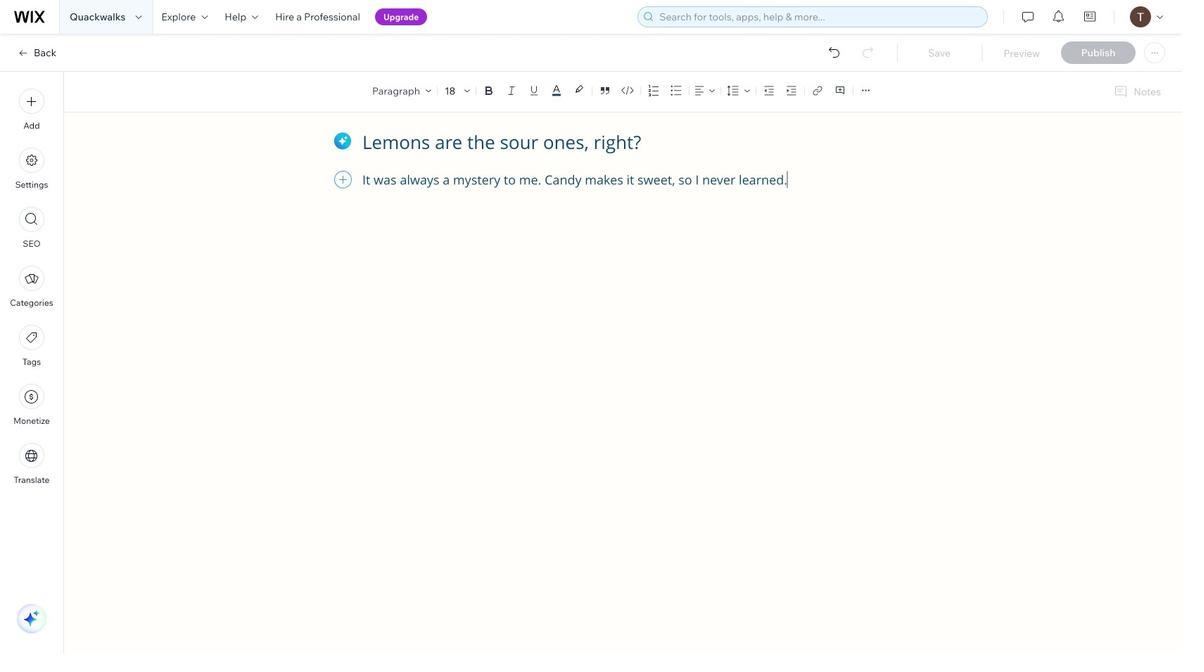 Task type: vqa. For each thing, say whether or not it's contained in the screenshot.
Add a Catchy Title "text field"
yes



Task type: locate. For each thing, give the bounding box(es) containing it.
menu
[[0, 80, 63, 494]]

Add a Catchy Title text field
[[362, 130, 869, 155]]



Task type: describe. For each thing, give the bounding box(es) containing it.
Font Size field
[[443, 84, 459, 98]]

Search for tools, apps, help & more... field
[[655, 7, 983, 27]]



